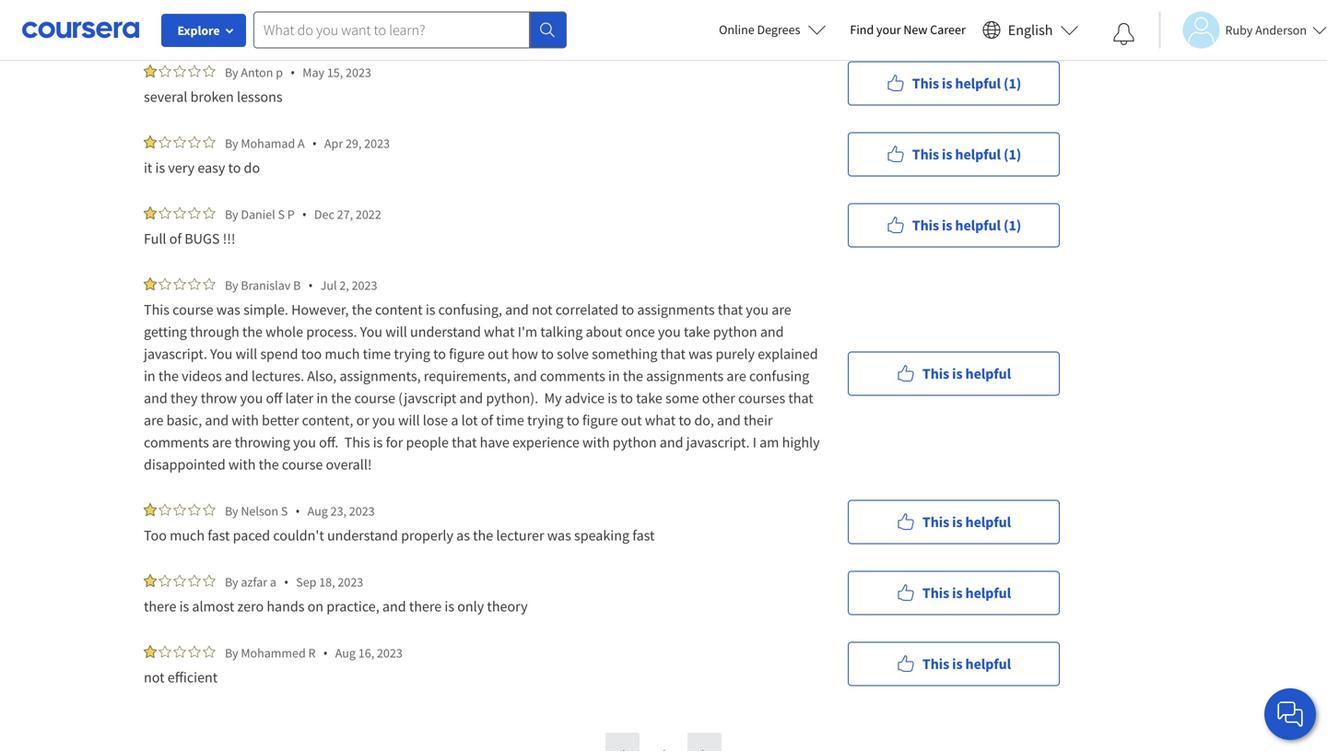 Task type: locate. For each thing, give the bounding box(es) containing it.
course down the assignments,
[[355, 389, 396, 408]]

and
[[505, 301, 529, 319], [761, 323, 784, 341], [225, 367, 249, 385], [514, 367, 537, 385], [144, 389, 168, 408], [460, 389, 483, 408], [205, 411, 229, 430], [717, 411, 741, 430], [660, 433, 684, 452], [383, 597, 406, 616]]

basic,
[[167, 411, 202, 430]]

this is helpful button
[[848, 352, 1060, 396], [848, 500, 1060, 544], [848, 571, 1060, 615], [848, 642, 1060, 686]]

is
[[942, 3, 953, 22], [236, 17, 246, 35], [942, 74, 953, 93], [942, 145, 953, 164], [155, 159, 165, 177], [942, 216, 953, 235], [426, 301, 436, 319], [953, 365, 963, 383], [608, 389, 618, 408], [373, 433, 383, 452], [953, 513, 963, 532], [953, 584, 963, 603], [179, 597, 189, 616], [445, 597, 455, 616], [953, 655, 963, 674]]

a left lot
[[451, 411, 459, 430]]

0 horizontal spatial in
[[144, 367, 156, 385]]

0 horizontal spatial a
[[270, 574, 277, 591]]

filled star image for not
[[144, 645, 157, 658]]

also,
[[307, 367, 337, 385]]

0 horizontal spatial much
[[170, 526, 205, 545]]

2023 right 29,
[[364, 135, 390, 152]]

18,
[[319, 574, 335, 591]]

2 vertical spatial was
[[547, 526, 572, 545]]

once
[[626, 323, 655, 341]]

1 horizontal spatial figure
[[583, 411, 618, 430]]

0 vertical spatial time
[[363, 345, 391, 363]]

filled star image down full
[[144, 278, 157, 290]]

paced
[[233, 526, 270, 545]]

aug inside by mohammed r • aug 16, 2023
[[335, 645, 356, 662]]

0 horizontal spatial course
[[173, 301, 214, 319]]

will left lose
[[398, 411, 420, 430]]

javascript.
[[144, 345, 207, 363], [687, 433, 750, 452]]

0 vertical spatial understand
[[410, 323, 481, 341]]

4 this is helpful (1) from the top
[[913, 216, 1022, 235]]

your
[[877, 21, 901, 38]]

0 vertical spatial javascript.
[[144, 345, 207, 363]]

by for lessons
[[225, 64, 238, 81]]

• for was
[[308, 277, 313, 294]]

this is helpful for theory
[[923, 584, 1012, 603]]

this for this course was simple. however, the content is confusing, and not correlated to assignments that you are getting through the whole process. you will understand what i'm talking about once you take python and javascript. you will spend too much time trying to figure out how to solve something that was purely explained in the videos and lectures. also, assignments, requirements, and comments in the assignments are confusing and they throw you off later in the course (javscript and python).  my advice is to take some other courses that are basic, and with better content, or you will lose a lot of time trying to figure out what to do, and their comments are throwing you off.  this is for people that have experience with python and javascript. i am highly disappointed with the course overall!
[[923, 365, 950, 383]]

take
[[684, 323, 711, 341], [636, 389, 663, 408]]

2023 inside by azfar a • sep 18, 2023
[[338, 574, 364, 591]]

3 this is helpful from the top
[[923, 584, 1012, 603]]

not right link
[[249, 17, 269, 35]]

will down content
[[386, 323, 407, 341]]

15,
[[327, 64, 343, 81]]

2023 for almost
[[338, 574, 364, 591]]

1 vertical spatial a
[[270, 574, 277, 591]]

2 vertical spatial course
[[282, 455, 323, 474]]

0 horizontal spatial take
[[636, 389, 663, 408]]

(1)
[[1004, 3, 1022, 22], [1004, 74, 1022, 93], [1004, 145, 1022, 164], [1004, 216, 1022, 235]]

2 (1) from the top
[[1004, 74, 1022, 93]]

requirements,
[[424, 367, 511, 385]]

figure down advice
[[583, 411, 618, 430]]

this is helpful for correlated
[[923, 365, 1012, 383]]

by inside by daniel s p • dec 27, 2022
[[225, 206, 238, 223]]

4 by from the top
[[225, 277, 238, 294]]

not inside this course was simple. however, the content is confusing, and not correlated to assignments that you are getting through the whole process. you will understand what i'm talking about once you take python and javascript. you will spend too much time trying to figure out how to solve something that was purely explained in the videos and lectures. also, assignments, requirements, and comments in the assignments are confusing and they throw you off later in the course (javscript and python).  my advice is to take some other courses that are basic, and with better content, or you will lose a lot of time trying to figure out what to do, and their comments are throwing you off.  this is for people that have experience with python and javascript. i am highly disappointed with the course overall!
[[532, 301, 553, 319]]

3 this is helpful (1) button from the top
[[848, 132, 1060, 177]]

throw
[[201, 389, 237, 408]]

2 filled star image from the top
[[144, 136, 157, 148]]

time
[[363, 345, 391, 363], [496, 411, 524, 430]]

you
[[746, 301, 769, 319], [658, 323, 681, 341], [240, 389, 263, 408], [373, 411, 395, 430], [293, 433, 316, 452]]

azfar
[[241, 574, 267, 591]]

aug for much
[[308, 503, 328, 520]]

are down purely
[[727, 367, 747, 385]]

1 horizontal spatial not
[[249, 17, 269, 35]]

fast left paced at the bottom of the page
[[208, 526, 230, 545]]

by left anton on the left top of page
[[225, 64, 238, 81]]

2023 for lessons
[[346, 64, 371, 81]]

the right "as"
[[473, 526, 493, 545]]

by for fast
[[225, 503, 238, 520]]

people
[[406, 433, 449, 452]]

find your new career
[[851, 21, 966, 38]]

1 this is helpful from the top
[[923, 365, 1012, 383]]

are up explained on the top right of page
[[772, 301, 792, 319]]

filled star image for several
[[144, 65, 157, 77]]

there left the only
[[409, 597, 442, 616]]

and up i'm at the top left
[[505, 301, 529, 319]]

• left sep
[[284, 574, 289, 591]]

2023 right 15,
[[346, 64, 371, 81]]

by up !!!
[[225, 206, 238, 223]]

jul
[[321, 277, 337, 294]]

0 vertical spatial of
[[169, 230, 182, 248]]

helpful
[[956, 3, 1001, 22], [956, 74, 1001, 93], [956, 145, 1001, 164], [956, 216, 1001, 235], [966, 365, 1012, 383], [966, 513, 1012, 532], [966, 584, 1012, 603], [966, 655, 1012, 674]]

trying up the assignments,
[[394, 345, 431, 363]]

1 vertical spatial s
[[281, 503, 288, 520]]

the down throwing
[[259, 455, 279, 474]]

by left azfar
[[225, 574, 238, 591]]

(1) for full of bugs !!!
[[1004, 216, 1022, 235]]

out down 'something'
[[621, 411, 642, 430]]

comments
[[540, 367, 606, 385], [144, 433, 209, 452]]

1 by from the top
[[225, 64, 238, 81]]

1 horizontal spatial javascript.
[[687, 433, 750, 452]]

with up throwing
[[232, 411, 259, 430]]

by
[[225, 64, 238, 81], [225, 135, 238, 152], [225, 206, 238, 223], [225, 277, 238, 294], [225, 503, 238, 520], [225, 574, 238, 591], [225, 645, 238, 662]]

by for bugs
[[225, 206, 238, 223]]

0 vertical spatial will
[[386, 323, 407, 341]]

7 filled star image from the top
[[144, 645, 157, 658]]

filled star image for this
[[144, 278, 157, 290]]

0 vertical spatial aug
[[308, 503, 328, 520]]

throwing
[[235, 433, 290, 452]]

aug left 23,
[[308, 503, 328, 520]]

advice
[[565, 389, 605, 408]]

1 vertical spatial take
[[636, 389, 663, 408]]

lecturer
[[496, 526, 544, 545]]

2 fast from the left
[[633, 526, 655, 545]]

there left almost
[[144, 597, 176, 616]]

theory
[[487, 597, 528, 616]]

it is very easy to do
[[144, 159, 263, 177]]

by up easy
[[225, 135, 238, 152]]

javascript. down "getting"
[[144, 345, 207, 363]]

by anton p • may 15, 2023
[[225, 64, 371, 81]]

not up i'm at the top left
[[532, 301, 553, 319]]

3 filled star image from the top
[[144, 207, 157, 219]]

1 horizontal spatial there
[[409, 597, 442, 616]]

mohammed
[[241, 645, 306, 662]]

find
[[851, 21, 874, 38]]

time up the assignments,
[[363, 345, 391, 363]]

4 this is helpful (1) button from the top
[[848, 203, 1060, 248]]

2023 inside by nelson s • aug 23, 2023
[[349, 503, 375, 520]]

and up lot
[[460, 389, 483, 408]]

filled star image up it
[[144, 136, 157, 148]]

0 horizontal spatial you
[[210, 345, 233, 363]]

you up purely
[[746, 301, 769, 319]]

by left branislav on the left top of the page
[[225, 277, 238, 294]]

0 vertical spatial python
[[713, 323, 758, 341]]

coursera image
[[22, 15, 139, 44]]

5 by from the top
[[225, 503, 238, 520]]

helpful for full of bugs !!!
[[956, 216, 1001, 235]]

of right full
[[169, 230, 182, 248]]

python up purely
[[713, 323, 758, 341]]

by inside by anton p • may 15, 2023
[[225, 64, 238, 81]]

with down throwing
[[229, 455, 256, 474]]

branislav
[[241, 277, 291, 294]]

there is almost zero hands on practice, and there is only theory
[[144, 597, 528, 616]]

and down some
[[660, 433, 684, 452]]

time down the python). at the left of the page
[[496, 411, 524, 430]]

was right lecturer
[[547, 526, 572, 545]]

bugs
[[185, 230, 220, 248]]

0 vertical spatial was
[[216, 301, 241, 319]]

4 this is helpful from the top
[[923, 655, 1012, 674]]

2023 inside by mohamad a • apr 29, 2023
[[364, 135, 390, 152]]

1 horizontal spatial fast
[[633, 526, 655, 545]]

chat with us image
[[1276, 700, 1306, 729]]

s
[[278, 206, 285, 223], [281, 503, 288, 520]]

2 horizontal spatial course
[[355, 389, 396, 408]]

explore button
[[161, 14, 246, 47]]

• up couldn't
[[295, 503, 300, 520]]

helpful for this course was simple. however, the content is confusing, and not correlated to assignments that you are getting through the whole process. you will understand what i'm talking about once you take python and javascript. you will spend too much time trying to figure out how to solve something that was purely explained in the videos and lectures. also, assignments, requirements, and comments in the assignments are confusing and they throw you off later in the course (javscript and python).  my advice is to take some other courses that are basic, and with better content, or you will lose a lot of time trying to figure out what to do, and their comments are throwing you off.  this is for people that have experience with python and javascript. i am highly disappointed with the course overall!
[[966, 365, 1012, 383]]

in down "getting"
[[144, 367, 156, 385]]

in down also,
[[317, 389, 328, 408]]

ruby anderson
[[1226, 22, 1307, 38]]

course up through
[[173, 301, 214, 319]]

filled star image
[[144, 65, 157, 77], [144, 136, 157, 148], [144, 207, 157, 219], [144, 278, 157, 290], [144, 503, 157, 516], [144, 574, 157, 587], [144, 645, 157, 658]]

by inside by azfar a • sep 18, 2023
[[225, 574, 238, 591]]

0 vertical spatial what
[[484, 323, 515, 341]]

2023 inside by mohammed r • aug 16, 2023
[[377, 645, 403, 662]]

0 vertical spatial much
[[325, 345, 360, 363]]

s inside by daniel s p • dec 27, 2022
[[278, 206, 285, 223]]

r
[[308, 645, 316, 662]]

0 vertical spatial comments
[[540, 367, 606, 385]]

1 horizontal spatial much
[[325, 345, 360, 363]]

trying up experience
[[527, 411, 564, 430]]

fast right "speaking"
[[633, 526, 655, 545]]

star image
[[173, 65, 186, 77], [188, 65, 201, 77], [188, 136, 201, 148], [173, 207, 186, 219], [159, 574, 172, 587], [173, 574, 186, 587], [203, 574, 216, 587], [188, 645, 201, 658], [203, 645, 216, 658]]

3 this is helpful button from the top
[[848, 571, 1060, 615]]

simple.
[[243, 301, 288, 319]]

1 vertical spatial with
[[583, 433, 610, 452]]

2 vertical spatial will
[[398, 411, 420, 430]]

2023 right "2,"
[[352, 277, 377, 294]]

not left efficient
[[144, 668, 165, 687]]

0 horizontal spatial fast
[[208, 526, 230, 545]]

this
[[913, 3, 940, 22], [913, 74, 940, 93], [913, 145, 940, 164], [913, 216, 940, 235], [144, 301, 170, 319], [923, 365, 950, 383], [344, 433, 370, 452], [923, 513, 950, 532], [923, 584, 950, 603], [923, 655, 950, 674]]

by left mohammed
[[225, 645, 238, 662]]

a right azfar
[[270, 574, 277, 591]]

correlated
[[556, 301, 619, 319]]

better
[[262, 411, 299, 430]]

this is helpful
[[923, 365, 1012, 383], [923, 513, 1012, 532], [923, 584, 1012, 603], [923, 655, 1012, 674]]

you down content
[[360, 323, 383, 341]]

2 this is helpful (1) from the top
[[913, 74, 1022, 93]]

by daniel s p • dec 27, 2022
[[225, 206, 381, 223]]

0 vertical spatial a
[[451, 411, 459, 430]]

0 horizontal spatial figure
[[449, 345, 485, 363]]

that
[[718, 301, 743, 319], [661, 345, 686, 363], [789, 389, 814, 408], [452, 433, 477, 452]]

1 horizontal spatial aug
[[335, 645, 356, 662]]

4 (1) from the top
[[1004, 216, 1022, 235]]

filled star image up several on the top left of the page
[[144, 65, 157, 77]]

2 by from the top
[[225, 135, 238, 152]]

1 horizontal spatial time
[[496, 411, 524, 430]]

1 vertical spatial aug
[[335, 645, 356, 662]]

0 vertical spatial s
[[278, 206, 285, 223]]

filled star image down too
[[144, 574, 157, 587]]

the up the they
[[158, 367, 179, 385]]

1 horizontal spatial course
[[282, 455, 323, 474]]

javascript. down do,
[[687, 433, 750, 452]]

7 by from the top
[[225, 645, 238, 662]]

link
[[210, 17, 233, 35]]

that up some
[[661, 345, 686, 363]]

1 vertical spatial of
[[481, 411, 493, 430]]

1 horizontal spatial python
[[713, 323, 758, 341]]

and up explained on the top right of page
[[761, 323, 784, 341]]

the left content
[[352, 301, 372, 319]]

0 horizontal spatial comments
[[144, 433, 209, 452]]

english
[[1009, 21, 1053, 39]]

to up "once"
[[622, 301, 635, 319]]

1 vertical spatial figure
[[583, 411, 618, 430]]

comments down solve
[[540, 367, 606, 385]]

0 vertical spatial you
[[360, 323, 383, 341]]

2023
[[346, 64, 371, 81], [364, 135, 390, 152], [352, 277, 377, 294], [349, 503, 375, 520], [338, 574, 364, 591], [377, 645, 403, 662]]

courses
[[739, 389, 786, 408]]

3 by from the top
[[225, 206, 238, 223]]

and down "how"
[[514, 367, 537, 385]]

filled star image up too
[[144, 503, 157, 516]]

2 this is helpful from the top
[[923, 513, 1012, 532]]

understand
[[410, 323, 481, 341], [327, 526, 398, 545]]

6 by from the top
[[225, 574, 238, 591]]

!!!
[[223, 230, 236, 248]]

6 filled star image from the top
[[144, 574, 157, 587]]

not
[[249, 17, 269, 35], [532, 301, 553, 319], [144, 668, 165, 687]]

much
[[325, 345, 360, 363], [170, 526, 205, 545]]

2 vertical spatial with
[[229, 455, 256, 474]]

0 horizontal spatial understand
[[327, 526, 398, 545]]

lectures.
[[252, 367, 304, 385]]

this for full of bugs !!!
[[913, 216, 940, 235]]

(1) for several broken lessons
[[1004, 74, 1022, 93]]

1 horizontal spatial a
[[451, 411, 459, 430]]

2 vertical spatial not
[[144, 668, 165, 687]]

2 horizontal spatial was
[[689, 345, 713, 363]]

this is helpful (1) button for easy
[[848, 132, 1060, 177]]

0 horizontal spatial aug
[[308, 503, 328, 520]]

this is helpful for speaking
[[923, 513, 1012, 532]]

and left the they
[[144, 389, 168, 408]]

what left i'm at the top left
[[484, 323, 515, 341]]

2023 inside by branislav b • jul 2, 2023
[[352, 277, 377, 294]]

will left spend
[[236, 345, 257, 363]]

ruby anderson button
[[1159, 12, 1328, 48]]

dec
[[314, 206, 335, 223]]

much right too
[[170, 526, 205, 545]]

s right nelson
[[281, 503, 288, 520]]

• right a
[[312, 135, 317, 152]]

0 horizontal spatial there
[[144, 597, 176, 616]]

of
[[169, 230, 182, 248], [481, 411, 493, 430]]

3 this is helpful (1) from the top
[[913, 145, 1022, 164]]

by inside by mohamad a • apr 29, 2023
[[225, 135, 238, 152]]

this is helpful button for speaking
[[848, 500, 1060, 544]]

s inside by nelson s • aug 23, 2023
[[281, 503, 288, 520]]

3 (1) from the top
[[1004, 145, 1022, 164]]

there
[[144, 597, 176, 616], [409, 597, 442, 616]]

broken
[[190, 88, 234, 106]]

assignments up some
[[646, 367, 724, 385]]

by for was
[[225, 277, 238, 294]]

1 horizontal spatial in
[[317, 389, 328, 408]]

star image
[[159, 65, 172, 77], [203, 65, 216, 77], [159, 136, 172, 148], [173, 136, 186, 148], [203, 136, 216, 148], [159, 207, 172, 219], [188, 207, 201, 219], [203, 207, 216, 219], [159, 278, 172, 290], [173, 278, 186, 290], [188, 278, 201, 290], [203, 278, 216, 290], [159, 503, 172, 516], [173, 503, 186, 516], [188, 503, 201, 516], [203, 503, 216, 516], [188, 574, 201, 587], [159, 645, 172, 658], [173, 645, 186, 658]]

2,
[[340, 277, 349, 294]]

1 vertical spatial what
[[645, 411, 676, 430]]

1 vertical spatial course
[[355, 389, 396, 408]]

by inside by nelson s • aug 23, 2023
[[225, 503, 238, 520]]

1 vertical spatial not
[[532, 301, 553, 319]]

1 vertical spatial you
[[210, 345, 233, 363]]

with down advice
[[583, 433, 610, 452]]

1 horizontal spatial of
[[481, 411, 493, 430]]

1 fast from the left
[[208, 526, 230, 545]]

0 vertical spatial trying
[[394, 345, 431, 363]]

1 vertical spatial much
[[170, 526, 205, 545]]

by inside by branislav b • jul 2, 2023
[[225, 277, 238, 294]]

0 vertical spatial course
[[173, 301, 214, 319]]

online degrees
[[719, 21, 801, 38]]

what down some
[[645, 411, 676, 430]]

0 horizontal spatial was
[[216, 301, 241, 319]]

are left basic,
[[144, 411, 164, 430]]

0 horizontal spatial not
[[144, 668, 165, 687]]

1 vertical spatial was
[[689, 345, 713, 363]]

python).
[[486, 389, 539, 408]]

2023 right 18,
[[338, 574, 364, 591]]

0 vertical spatial out
[[488, 345, 509, 363]]

take left some
[[636, 389, 663, 408]]

1 horizontal spatial understand
[[410, 323, 481, 341]]

do
[[244, 159, 260, 177]]

confusing
[[750, 367, 810, 385]]

2023 inside by anton p • may 15, 2023
[[346, 64, 371, 81]]

filled star image up full
[[144, 207, 157, 219]]

lose
[[423, 411, 448, 430]]

1 this is helpful (1) button from the top
[[848, 0, 1060, 35]]

5 filled star image from the top
[[144, 503, 157, 516]]

career
[[931, 21, 966, 38]]

0 vertical spatial take
[[684, 323, 711, 341]]

and right the practice,
[[383, 597, 406, 616]]

2 this is helpful (1) button from the top
[[848, 61, 1060, 106]]

certificate
[[144, 17, 207, 35]]

1 vertical spatial time
[[496, 411, 524, 430]]

nelson
[[241, 503, 279, 520]]

new
[[904, 21, 928, 38]]

by for almost
[[225, 574, 238, 591]]

the down the simple.
[[242, 323, 263, 341]]

online degrees button
[[705, 9, 841, 50]]

1 vertical spatial python
[[613, 433, 657, 452]]

figure up requirements,
[[449, 345, 485, 363]]

aug inside by nelson s • aug 23, 2023
[[308, 503, 328, 520]]

helpful for not efficient
[[966, 655, 1012, 674]]

in down 'something'
[[609, 367, 620, 385]]

was up through
[[216, 301, 241, 319]]

1 horizontal spatial out
[[621, 411, 642, 430]]

comments down basic,
[[144, 433, 209, 452]]

later
[[285, 389, 314, 408]]

• for very
[[312, 135, 317, 152]]

• right 'p'
[[290, 64, 295, 81]]

s left p
[[278, 206, 285, 223]]

1 vertical spatial javascript.
[[687, 433, 750, 452]]

2 this is helpful button from the top
[[848, 500, 1060, 544]]

python
[[713, 323, 758, 341], [613, 433, 657, 452]]

None search field
[[254, 12, 567, 48]]

1 this is helpful button from the top
[[848, 352, 1060, 396]]

1 filled star image from the top
[[144, 65, 157, 77]]

off.
[[319, 433, 339, 452]]

1 horizontal spatial trying
[[527, 411, 564, 430]]

2 there from the left
[[409, 597, 442, 616]]

aug
[[308, 503, 328, 520], [335, 645, 356, 662]]

out
[[488, 345, 509, 363], [621, 411, 642, 430]]

0 vertical spatial with
[[232, 411, 259, 430]]

this is helpful (1) for full of bugs !!!
[[913, 216, 1022, 235]]

0 horizontal spatial javascript.
[[144, 345, 207, 363]]

filled star image up 'not efficient'
[[144, 645, 157, 658]]

4 filled star image from the top
[[144, 278, 157, 290]]

2 horizontal spatial not
[[532, 301, 553, 319]]

this for not efficient
[[923, 655, 950, 674]]

a inside by azfar a • sep 18, 2023
[[270, 574, 277, 591]]

off
[[266, 389, 283, 408]]

content,
[[302, 411, 354, 430]]



Task type: vqa. For each thing, say whether or not it's contained in the screenshot.
tab list
no



Task type: describe. For each thing, give the bounding box(es) containing it.
chevron left image
[[616, 747, 630, 751]]

2 horizontal spatial in
[[609, 367, 620, 385]]

helpful for there is almost zero hands on practice, and there is only theory
[[966, 584, 1012, 603]]

to up requirements,
[[433, 345, 446, 363]]

i'm
[[518, 323, 538, 341]]

b
[[293, 277, 301, 294]]

s for !!!
[[278, 206, 285, 223]]

online
[[719, 21, 755, 38]]

speaking
[[574, 526, 630, 545]]

this is helpful button for correlated
[[848, 352, 1060, 396]]

you right "once"
[[658, 323, 681, 341]]

helpful for too much fast paced couldn't understand properly as the lecturer was speaking fast
[[966, 513, 1012, 532]]

0 horizontal spatial time
[[363, 345, 391, 363]]

are left throwing
[[212, 433, 232, 452]]

however,
[[291, 301, 349, 319]]

full
[[144, 230, 166, 248]]

1 vertical spatial assignments
[[646, 367, 724, 385]]

properly
[[401, 526, 454, 545]]

aug for efficient
[[335, 645, 356, 662]]

and down throw
[[205, 411, 229, 430]]

this for it is very easy to do
[[913, 145, 940, 164]]

1 there from the left
[[144, 597, 176, 616]]

helpful for it is very easy to do
[[956, 145, 1001, 164]]

find your new career link
[[841, 18, 975, 41]]

much inside this course was simple. however, the content is confusing, and not correlated to assignments that you are getting through the whole process. you will understand what i'm talking about once you take python and javascript. you will spend too much time trying to figure out how to solve something that was purely explained in the videos and lectures. also, assignments, requirements, and comments in the assignments are confusing and they throw you off later in the course (javscript and python).  my advice is to take some other courses that are basic, and with better content, or you will lose a lot of time trying to figure out what to do, and their comments are throwing you off.  this is for people that have experience with python and javascript. i am highly disappointed with the course overall!
[[325, 345, 360, 363]]

you right or
[[373, 411, 395, 430]]

the up content,
[[331, 389, 352, 408]]

ruby
[[1226, 22, 1253, 38]]

to right "how"
[[541, 345, 554, 363]]

0 vertical spatial assignments
[[638, 301, 715, 319]]

2023 for fast
[[349, 503, 375, 520]]

and down other
[[717, 411, 741, 430]]

several
[[144, 88, 188, 106]]

you left off
[[240, 389, 263, 408]]

that down lot
[[452, 433, 477, 452]]

this for several broken lessons
[[913, 74, 940, 93]]

couldn't
[[273, 526, 324, 545]]

am
[[760, 433, 780, 452]]

1 vertical spatial will
[[236, 345, 257, 363]]

1 this is helpful (1) from the top
[[913, 3, 1022, 22]]

do,
[[695, 411, 714, 430]]

s for paced
[[281, 503, 288, 520]]

that up purely
[[718, 301, 743, 319]]

0 horizontal spatial of
[[169, 230, 182, 248]]

or
[[356, 411, 370, 430]]

other
[[702, 389, 736, 408]]

this is helpful (1) for several broken lessons
[[913, 74, 1022, 93]]

filled star image for full
[[144, 207, 157, 219]]

this is helpful (1) button for not
[[848, 0, 1060, 35]]

highly
[[782, 433, 820, 452]]

whole
[[266, 323, 303, 341]]

experience
[[513, 433, 580, 452]]

apr
[[325, 135, 343, 152]]

0 horizontal spatial python
[[613, 433, 657, 452]]

a inside this course was simple. however, the content is confusing, and not correlated to assignments that you are getting through the whole process. you will understand what i'm talking about once you take python and javascript. you will spend too much time trying to figure out how to solve something that was purely explained in the videos and lectures. also, assignments, requirements, and comments in the assignments are confusing and they throw you off later in the course (javscript and python).  my advice is to take some other courses that are basic, and with better content, or you will lose a lot of time trying to figure out what to do, and their comments are throwing you off.  this is for people that have experience with python and javascript. i am highly disappointed with the course overall!
[[451, 411, 459, 430]]

1 horizontal spatial what
[[645, 411, 676, 430]]

p
[[276, 64, 283, 81]]

getting
[[144, 323, 187, 341]]

my
[[544, 389, 562, 408]]

filled star image for too
[[144, 503, 157, 516]]

lessons
[[237, 88, 283, 106]]

2023 for was
[[352, 277, 377, 294]]

p
[[287, 206, 295, 223]]

1 vertical spatial comments
[[144, 433, 209, 452]]

talking
[[541, 323, 583, 341]]

some
[[666, 389, 699, 408]]

What do you want to learn? text field
[[254, 12, 530, 48]]

as
[[457, 526, 470, 545]]

this is helpful (1) button for !!!
[[848, 203, 1060, 248]]

easy
[[198, 159, 225, 177]]

degrees
[[757, 21, 801, 38]]

by branislav b • jul 2, 2023
[[225, 277, 377, 294]]

2023 for very
[[364, 135, 390, 152]]

working.
[[272, 17, 326, 35]]

0 vertical spatial figure
[[449, 345, 485, 363]]

0 vertical spatial not
[[249, 17, 269, 35]]

filled star image for it
[[144, 136, 157, 148]]

4 this is helpful button from the top
[[848, 642, 1060, 686]]

• for almost
[[284, 574, 289, 591]]

by for very
[[225, 135, 238, 152]]

this is helpful (1) for it is very easy to do
[[913, 145, 1022, 164]]

• right p
[[302, 206, 307, 223]]

purely
[[716, 345, 755, 363]]

too
[[144, 526, 167, 545]]

this is helpful button for theory
[[848, 571, 1060, 615]]

to left do,
[[679, 411, 692, 430]]

confusing,
[[439, 301, 502, 319]]

1 horizontal spatial you
[[360, 323, 383, 341]]

videos
[[182, 367, 222, 385]]

for
[[386, 433, 403, 452]]

(javscript
[[398, 389, 457, 408]]

lot
[[462, 411, 478, 430]]

process.
[[306, 323, 357, 341]]

of inside this course was simple. however, the content is confusing, and not correlated to assignments that you are getting through the whole process. you will understand what i'm talking about once you take python and javascript. you will spend too much time trying to figure out how to solve something that was purely explained in the videos and lectures. also, assignments, requirements, and comments in the assignments are confusing and they throw you off later in the course (javscript and python).  my advice is to take some other courses that are basic, and with better content, or you will lose a lot of time trying to figure out what to do, and their comments are throwing you off.  this is for people that have experience with python and javascript. i am highly disappointed with the course overall!
[[481, 411, 493, 430]]

0 horizontal spatial out
[[488, 345, 509, 363]]

1 (1) from the top
[[1004, 3, 1022, 22]]

to right advice
[[621, 389, 633, 408]]

2022
[[356, 206, 381, 223]]

16,
[[358, 645, 375, 662]]

disappointed
[[144, 455, 226, 474]]

• right r
[[323, 645, 328, 662]]

have
[[480, 433, 510, 452]]

content
[[375, 301, 423, 319]]

27,
[[337, 206, 353, 223]]

they
[[170, 389, 198, 408]]

full of bugs !!!
[[144, 230, 236, 248]]

about
[[586, 323, 623, 341]]

1 vertical spatial trying
[[527, 411, 564, 430]]

mohamad
[[241, 135, 295, 152]]

anderson
[[1256, 22, 1307, 38]]

sep
[[296, 574, 317, 591]]

it
[[144, 159, 152, 177]]

0 horizontal spatial trying
[[394, 345, 431, 363]]

to left do
[[228, 159, 241, 177]]

this for there is almost zero hands on practice, and there is only theory
[[923, 584, 950, 603]]

by nelson s • aug 23, 2023
[[225, 503, 375, 520]]

understand inside this course was simple. however, the content is confusing, and not correlated to assignments that you are getting through the whole process. you will understand what i'm talking about once you take python and javascript. you will spend too much time trying to figure out how to solve something that was purely explained in the videos and lectures. also, assignments, requirements, and comments in the assignments are confusing and they throw you off later in the course (javscript and python).  my advice is to take some other courses that are basic, and with better content, or you will lose a lot of time trying to figure out what to do, and their comments are throwing you off.  this is for people that have experience with python and javascript. i am highly disappointed with the course overall!
[[410, 323, 481, 341]]

1 horizontal spatial comments
[[540, 367, 606, 385]]

chevron right image
[[698, 747, 712, 751]]

may
[[303, 64, 325, 81]]

1 vertical spatial out
[[621, 411, 642, 430]]

this for too much fast paced couldn't understand properly as the lecturer was speaking fast
[[923, 513, 950, 532]]

1 horizontal spatial take
[[684, 323, 711, 341]]

filled star image for there
[[144, 574, 157, 587]]

solve
[[557, 345, 589, 363]]

assignments,
[[340, 367, 421, 385]]

too
[[301, 345, 322, 363]]

almost
[[192, 597, 234, 616]]

that down confusing
[[789, 389, 814, 408]]

i
[[753, 433, 757, 452]]

by inside by mohammed r • aug 16, 2023
[[225, 645, 238, 662]]

english button
[[975, 0, 1087, 60]]

through
[[190, 323, 239, 341]]

(1) for it is very easy to do
[[1004, 145, 1022, 164]]

by mohamad a • apr 29, 2023
[[225, 135, 390, 152]]

the down 'something'
[[623, 367, 644, 385]]

• for fast
[[295, 503, 300, 520]]

helpful for several broken lessons
[[956, 74, 1001, 93]]

show notifications image
[[1113, 23, 1136, 45]]

you left off.
[[293, 433, 316, 452]]

not efficient
[[144, 668, 218, 687]]

a
[[298, 135, 305, 152]]

zero
[[237, 597, 264, 616]]

1 vertical spatial understand
[[327, 526, 398, 545]]

to down advice
[[567, 411, 580, 430]]

• for lessons
[[290, 64, 295, 81]]

0 horizontal spatial what
[[484, 323, 515, 341]]

very
[[168, 159, 195, 177]]

1 horizontal spatial was
[[547, 526, 572, 545]]

explained
[[758, 345, 818, 363]]

by mohammed r • aug 16, 2023
[[225, 645, 403, 662]]

hands
[[267, 597, 305, 616]]

and up throw
[[225, 367, 249, 385]]



